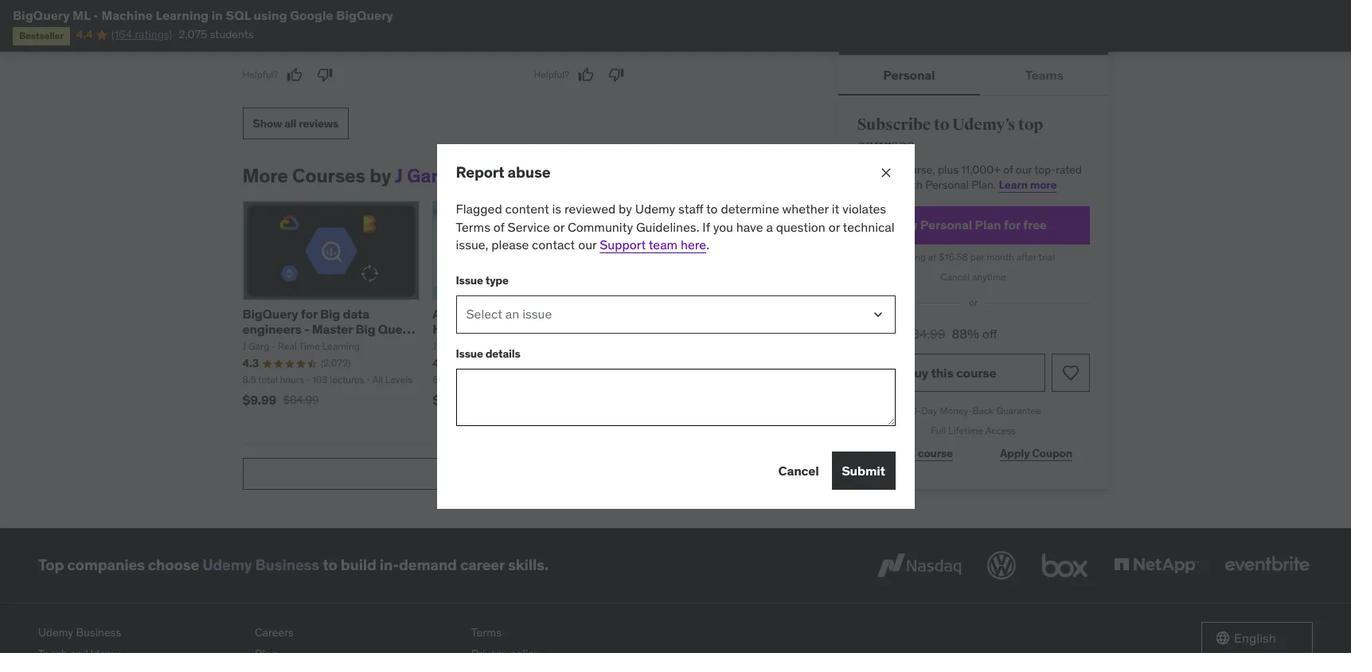 Task type: locate. For each thing, give the bounding box(es) containing it.
hours inside '6 total hours $9.99'
[[462, 373, 486, 385]]

0 horizontal spatial total
[[258, 373, 278, 385]]

nasdaq image
[[874, 548, 965, 583]]

0 vertical spatial issue
[[456, 273, 483, 288]]

bigquery up internals
[[243, 306, 298, 322]]

have
[[737, 219, 763, 235]]

$84.99
[[904, 325, 946, 341], [283, 392, 319, 407]]

hours for 8.5 total hours
[[280, 373, 304, 385]]

courses
[[857, 135, 915, 155]]

1 horizontal spatial hours
[[462, 373, 486, 385]]

plus
[[938, 162, 959, 176]]

1 horizontal spatial apache
[[623, 306, 667, 322]]

0 horizontal spatial apache
[[433, 306, 477, 322]]

1 horizontal spatial helpful?
[[534, 68, 570, 80]]

udemy right choose
[[202, 555, 252, 574]]

this inside button
[[931, 364, 954, 380]]

helpful? for mark review by paul o. as helpful icon
[[243, 68, 278, 80]]

2 4.3 from the left
[[433, 356, 449, 370]]

j right courses at the top left of the page
[[395, 163, 403, 188]]

at
[[928, 251, 937, 263]]

build up (1,659)
[[681, 321, 711, 337]]

j garg - real time learning link
[[395, 163, 636, 188]]

1659 reviews element
[[701, 357, 730, 370]]

$84.99 for $9.99 $84.99 88% off
[[904, 325, 946, 341]]

total right 6
[[441, 373, 460, 385]]

sql
[[226, 7, 251, 23]]

or down the is
[[553, 219, 565, 235]]

hours up '$9.99 $84.99'
[[280, 373, 304, 385]]

total for 6 total hours $9.99
[[441, 373, 460, 385]]

$9.99 $84.99
[[243, 392, 319, 408]]

2 horizontal spatial $9.99
[[857, 323, 898, 343]]

mark review by jairo wilmer garcia m. as helpful image
[[578, 67, 594, 83]]

mark review by paul o. as helpful image
[[287, 67, 303, 83]]

for inside bigquery for big data engineers - master big query internals
[[301, 306, 318, 322]]

bigquery right google
[[336, 7, 393, 23]]

1 vertical spatial 4.4
[[623, 356, 639, 370]]

0 horizontal spatial 4.4
[[76, 27, 93, 42]]

personal inside button
[[883, 67, 935, 83]]

a for hands-
[[713, 306, 721, 322]]

2 total from the left
[[441, 373, 460, 385]]

0 vertical spatial terms
[[456, 219, 491, 235]]

0 horizontal spatial build
[[341, 555, 377, 574]]

of up the please
[[494, 219, 505, 235]]

2 helpful? from the left
[[534, 68, 570, 80]]

1 horizontal spatial data
[[736, 321, 763, 337]]

0 horizontal spatial j
[[243, 340, 246, 352]]

course inside button
[[956, 364, 997, 380]]

1 horizontal spatial our
[[1016, 162, 1032, 176]]

for up j garg - real time learning
[[301, 306, 318, 322]]

1 total from the left
[[258, 373, 278, 385]]

udemy business link down choose
[[38, 622, 242, 644]]

(2,072)
[[321, 357, 351, 369]]

2 hours from the left
[[462, 373, 486, 385]]

-
[[93, 7, 98, 23], [454, 163, 462, 188], [304, 321, 309, 337], [272, 340, 276, 352], [462, 340, 466, 352]]

issue left details
[[456, 347, 483, 361]]

this for get
[[878, 162, 896, 176]]

0 horizontal spatial $9.99
[[243, 392, 277, 408]]

j down engineers
[[243, 340, 246, 352]]

hours down issue details
[[462, 373, 486, 385]]

students
[[210, 27, 254, 42]]

1 horizontal spatial big
[[356, 321, 376, 337]]

0 horizontal spatial cancel
[[779, 463, 819, 478]]

our up learn more link at the top of page
[[1016, 162, 1032, 176]]

udemy up guidelines.
[[635, 201, 675, 217]]

a
[[766, 219, 773, 235]]

hands- inside apache flink | a real time & hands-on course on flink j garg - real time learning
[[433, 321, 476, 337]]

day
[[922, 405, 938, 417]]

terms
[[456, 219, 491, 235], [471, 625, 502, 639]]

flink
[[480, 306, 509, 322], [556, 321, 585, 337]]

0 horizontal spatial hours
[[280, 373, 304, 385]]

2 horizontal spatial j
[[433, 340, 436, 352]]

$84.99 inside '$9.99 $84.99'
[[283, 392, 319, 407]]

4.3
[[243, 356, 259, 370], [433, 356, 449, 370]]

course up details
[[495, 321, 536, 337]]

total right '8.5'
[[258, 373, 278, 385]]

to inside apache beam | a hands-on course to build big data pipelines
[[666, 321, 678, 337]]

6
[[433, 373, 438, 385]]

1 helpful? from the left
[[243, 68, 278, 80]]

build left in-
[[341, 555, 377, 574]]

cancel inside starting at $16.58 per month after trial cancel anytime
[[941, 270, 970, 282]]

1 vertical spatial udemy
[[202, 555, 252, 574]]

1 vertical spatial business
[[76, 625, 121, 639]]

courses
[[292, 163, 366, 188]]

course left beam
[[623, 321, 663, 337]]

this for buy
[[931, 364, 954, 380]]

$84.99 down 103
[[283, 392, 319, 407]]

1758 reviews element
[[511, 357, 538, 370]]

0 horizontal spatial helpful?
[[243, 68, 278, 80]]

show all reviews button
[[243, 107, 349, 139]]

a right beam
[[713, 306, 721, 322]]

1 vertical spatial $84.99
[[283, 392, 319, 407]]

by right courses at the top left of the page
[[370, 163, 391, 188]]

0 vertical spatial this
[[878, 162, 896, 176]]

hands- up issue details
[[433, 321, 476, 337]]

0 horizontal spatial or
[[553, 219, 565, 235]]

0 horizontal spatial a
[[518, 306, 526, 322]]

close modal image
[[878, 165, 894, 180]]

- up j garg - real time learning
[[304, 321, 309, 337]]

1 horizontal spatial cancel
[[941, 270, 970, 282]]

0 vertical spatial personal
[[883, 67, 935, 83]]

1 a from the left
[[518, 306, 526, 322]]

helpful? for mark review by jairo wilmer garcia m. as helpful icon
[[534, 68, 570, 80]]

2 | from the left
[[707, 306, 711, 322]]

2072 reviews element
[[321, 357, 351, 370]]

4.3 up 6
[[433, 356, 449, 370]]

bigquery for ml
[[13, 7, 70, 23]]

show
[[253, 116, 282, 130]]

1 horizontal spatial bigquery
[[243, 306, 298, 322]]

eventbrite image
[[1222, 548, 1313, 583]]

- right ml
[[93, 7, 98, 23]]

try
[[900, 217, 918, 233]]

our down community
[[578, 237, 597, 253]]

if
[[703, 219, 710, 235]]

course inside apache beam | a hands-on course to build big data pipelines
[[623, 321, 663, 337]]

on inside apache flink | a real time & hands-on course on flink j garg - real time learning
[[476, 321, 493, 337]]

of up "learn"
[[1004, 162, 1013, 176]]

0 horizontal spatial bigquery
[[13, 7, 70, 23]]

- down engineers
[[272, 340, 276, 352]]

terms up the issue,
[[456, 219, 491, 235]]

2 horizontal spatial or
[[969, 297, 978, 308]]

0 vertical spatial for
[[1004, 217, 1021, 233]]

issue left type
[[456, 273, 483, 288]]

$84.99 inside $9.99 $84.99 88% off
[[904, 325, 946, 341]]

0 vertical spatial business
[[255, 555, 319, 574]]

support team here link
[[600, 237, 707, 253]]

j garg - real time learning
[[243, 340, 360, 352]]

bigquery inside bigquery for big data engineers - master big query internals
[[243, 306, 298, 322]]

1 4.3 from the left
[[243, 356, 259, 370]]

udemy business link up careers at the left bottom of page
[[202, 555, 319, 574]]

0 vertical spatial of
[[1004, 162, 1013, 176]]

1 horizontal spatial $84.99
[[904, 325, 946, 341]]

hands-
[[724, 306, 767, 322], [433, 321, 476, 337]]

j
[[395, 163, 403, 188], [243, 340, 246, 352], [433, 340, 436, 352]]

determine
[[721, 201, 779, 217]]

this right buy
[[931, 364, 954, 380]]

apache up pipelines
[[623, 306, 667, 322]]

this inside get this course, plus 11,000+ of our top-rated courses, with personal plan.
[[878, 162, 896, 176]]

udemy
[[635, 201, 675, 217], [202, 555, 252, 574], [38, 625, 73, 639]]

apache flink | a real time & hands-on course on flink j garg - real time learning
[[433, 306, 597, 352]]

0 horizontal spatial by
[[370, 163, 391, 188]]

business up careers at the left bottom of page
[[255, 555, 319, 574]]

learning inside apache flink | a real time & hands-on course on flink j garg - real time learning
[[512, 340, 550, 352]]

show all reviews
[[253, 116, 339, 130]]

tab list
[[838, 56, 1109, 96]]

type
[[486, 273, 509, 288]]

1 horizontal spatial total
[[441, 373, 460, 385]]

total
[[258, 373, 278, 385], [441, 373, 460, 385]]

coupon
[[1032, 446, 1073, 461]]

1 vertical spatial for
[[301, 306, 318, 322]]

4.4 down pipelines
[[623, 356, 639, 370]]

english button
[[1202, 622, 1313, 653]]

a inside apache flink | a real time & hands-on course on flink j garg - real time learning
[[518, 306, 526, 322]]

1 | from the left
[[512, 306, 515, 322]]

our inside the flagged content is reviewed by udemy staff to determine whether it violates terms of service or community guidelines. if you have a question or technical issue, please contact our
[[578, 237, 597, 253]]

all
[[284, 116, 297, 130]]

helpful? left mark review by jairo wilmer garcia m. as helpful icon
[[534, 68, 570, 80]]

1 vertical spatial issue
[[456, 347, 483, 361]]

flink down type
[[480, 306, 509, 322]]

1 horizontal spatial on
[[767, 306, 784, 322]]

big up j garg - real time learning
[[320, 306, 340, 322]]

guidelines.
[[636, 219, 700, 235]]

learning up (1,758) at the left bottom of the page
[[512, 340, 550, 352]]

2 vertical spatial this
[[896, 446, 916, 461]]

hands- up (1,659)
[[724, 306, 767, 322]]

cancel left submit
[[779, 463, 819, 478]]

teams
[[1026, 67, 1064, 83]]

careers
[[255, 625, 294, 639]]

0 vertical spatial $84.99
[[904, 325, 946, 341]]

team
[[649, 237, 678, 253]]

0 vertical spatial udemy
[[635, 201, 675, 217]]

1 vertical spatial terms
[[471, 625, 502, 639]]

this
[[878, 162, 896, 176], [931, 364, 954, 380], [896, 446, 916, 461]]

course up back
[[956, 364, 997, 380]]

this right gift
[[896, 446, 916, 461]]

0 horizontal spatial udemy
[[38, 625, 73, 639]]

or down anytime
[[969, 297, 978, 308]]

0 vertical spatial 4.4
[[76, 27, 93, 42]]

1 horizontal spatial of
[[1004, 162, 1013, 176]]

1 issue from the top
[[456, 273, 483, 288]]

technical
[[843, 219, 895, 235]]

- up flagged
[[454, 163, 462, 188]]

content
[[505, 201, 549, 217]]

time left the & on the left of page
[[557, 306, 586, 322]]

time down apache flink | a real time & hands-on course on flink link
[[489, 340, 510, 352]]

learning up reviewed
[[557, 163, 636, 188]]

2 vertical spatial udemy
[[38, 625, 73, 639]]

course inside apache flink | a real time & hands-on course on flink j garg - real time learning
[[495, 321, 536, 337]]

apache for to
[[623, 306, 667, 322]]

0 horizontal spatial of
[[494, 219, 505, 235]]

helpful?
[[243, 68, 278, 80], [534, 68, 570, 80]]

0 horizontal spatial data
[[343, 306, 370, 322]]

j up 6
[[433, 340, 436, 352]]

1 vertical spatial personal
[[926, 178, 969, 192]]

11,000+
[[962, 162, 1001, 176]]

terms inside the flagged content is reviewed by udemy staff to determine whether it violates terms of service or community guidelines. if you have a question or technical issue, please contact our
[[456, 219, 491, 235]]

1 horizontal spatial a
[[713, 306, 721, 322]]

1 horizontal spatial by
[[619, 201, 632, 217]]

2 horizontal spatial big
[[713, 321, 733, 337]]

total inside '6 total hours $9.99'
[[441, 373, 460, 385]]

gift
[[874, 446, 894, 461]]

access
[[986, 424, 1016, 436]]

big left query
[[356, 321, 376, 337]]

bigquery for for
[[243, 306, 298, 322]]

personal down plus
[[926, 178, 969, 192]]

business down companies
[[76, 625, 121, 639]]

bigquery for big data engineers - master big query internals link
[[243, 306, 415, 352]]

4.3 up '8.5'
[[243, 356, 259, 370]]

cancel inside report abuse dialog
[[779, 463, 819, 478]]

2 a from the left
[[713, 306, 721, 322]]

internals
[[243, 336, 295, 352]]

garg left report
[[407, 163, 450, 188]]

data inside apache beam | a hands-on course to build big data pipelines
[[736, 321, 763, 337]]

1 horizontal spatial $9.99
[[433, 392, 467, 408]]

total for 8.5 total hours
[[258, 373, 278, 385]]

103
[[312, 373, 328, 385]]

1 vertical spatial udemy business link
[[38, 622, 242, 644]]

buy this course
[[906, 364, 997, 380]]

0 vertical spatial our
[[1016, 162, 1032, 176]]

get
[[857, 162, 876, 176]]

4.4 down ml
[[76, 27, 93, 42]]

personal
[[883, 67, 935, 83], [926, 178, 969, 192], [921, 217, 972, 233]]

our inside get this course, plus 11,000+ of our top-rated courses, with personal plan.
[[1016, 162, 1032, 176]]

$84.99 for $9.99 $84.99
[[283, 392, 319, 407]]

1 horizontal spatial 4.4
[[623, 356, 639, 370]]

$84.99 up buy
[[904, 325, 946, 341]]

1 vertical spatial of
[[494, 219, 505, 235]]

2 issue from the top
[[456, 347, 483, 361]]

plan
[[975, 217, 1001, 233]]

apache down issue type
[[433, 306, 477, 322]]

learning up (2,072)
[[322, 340, 360, 352]]

this up courses,
[[878, 162, 896, 176]]

is
[[552, 201, 562, 217]]

4.3 for bigquery for big data engineers - master big query internals
[[243, 356, 259, 370]]

0 horizontal spatial on
[[476, 321, 493, 337]]

on inside apache beam | a hands-on course to build big data pipelines
[[767, 306, 784, 322]]

big inside apache beam | a hands-on course to build big data pipelines
[[713, 321, 733, 337]]

0 vertical spatial build
[[681, 321, 711, 337]]

0 horizontal spatial |
[[512, 306, 515, 322]]

| right beam
[[707, 306, 711, 322]]

all
[[373, 373, 383, 385]]

$9.99 inside '6 total hours $9.99'
[[433, 392, 467, 408]]

j inside apache flink | a real time & hands-on course on flink j garg - real time learning
[[433, 340, 436, 352]]

1 apache from the left
[[433, 306, 477, 322]]

apache inside apache flink | a real time & hands-on course on flink j garg - real time learning
[[433, 306, 477, 322]]

2 horizontal spatial udemy
[[635, 201, 675, 217]]

0 horizontal spatial business
[[76, 625, 121, 639]]

1 vertical spatial by
[[619, 201, 632, 217]]

udemy down top
[[38, 625, 73, 639]]

| inside apache beam | a hands-on course to build big data pipelines
[[707, 306, 711, 322]]

0 horizontal spatial $84.99
[[283, 392, 319, 407]]

| inside apache flink | a real time & hands-on course on flink j garg - real time learning
[[512, 306, 515, 322]]

1 horizontal spatial build
[[681, 321, 711, 337]]

a inside apache beam | a hands-on course to build big data pipelines
[[713, 306, 721, 322]]

0 horizontal spatial our
[[578, 237, 597, 253]]

time down master
[[299, 340, 320, 352]]

$16.58
[[939, 251, 968, 263]]

apache beam | a hands-on course to build big data pipelines
[[623, 306, 784, 352]]

personal up subscribe at top
[[883, 67, 935, 83]]

1 vertical spatial this
[[931, 364, 954, 380]]

of inside the flagged content is reviewed by udemy staff to determine whether it violates terms of service or community guidelines. if you have a question or technical issue, please contact our
[[494, 219, 505, 235]]

apache inside apache beam | a hands-on course to build big data pipelines
[[623, 306, 667, 322]]

2,075
[[179, 27, 207, 42]]

personal up $16.58
[[921, 217, 972, 233]]

0 vertical spatial udemy business link
[[202, 555, 319, 574]]

data left query
[[343, 306, 370, 322]]

1 horizontal spatial 4.3
[[433, 356, 449, 370]]

1 hours from the left
[[280, 373, 304, 385]]

| left the on
[[512, 306, 515, 322]]

or down it on the right top
[[829, 219, 840, 235]]

support
[[600, 237, 646, 253]]

a left the on
[[518, 306, 526, 322]]

1 vertical spatial our
[[578, 237, 597, 253]]

bigquery up bestseller
[[13, 7, 70, 23]]

personal button
[[838, 56, 980, 94]]

small image
[[1215, 630, 1231, 646]]

by up community
[[619, 201, 632, 217]]

starting at $16.58 per month after trial cancel anytime
[[892, 251, 1055, 282]]

pipelines
[[623, 336, 678, 352]]

tab list containing personal
[[838, 56, 1109, 96]]

0 horizontal spatial for
[[301, 306, 318, 322]]

big up (1,659)
[[713, 321, 733, 337]]

0 horizontal spatial big
[[320, 306, 340, 322]]

1 horizontal spatial hands-
[[724, 306, 767, 322]]

support team here .
[[600, 237, 710, 253]]

on
[[538, 321, 553, 337]]

data right beam
[[736, 321, 763, 337]]

0 horizontal spatial hands-
[[433, 321, 476, 337]]

1 vertical spatial cancel
[[779, 463, 819, 478]]

1 horizontal spatial |
[[707, 306, 711, 322]]

helpful? left mark review by paul o. as helpful icon
[[243, 68, 278, 80]]

terms down career
[[471, 625, 502, 639]]

cancel down $16.58
[[941, 270, 970, 282]]

to inside the flagged content is reviewed by udemy staff to determine whether it violates terms of service or community guidelines. if you have a question or technical issue, please contact our
[[706, 201, 718, 217]]

hours
[[280, 373, 304, 385], [462, 373, 486, 385]]

build
[[681, 321, 711, 337], [341, 555, 377, 574]]

apply coupon
[[1000, 446, 1073, 461]]

0 vertical spatial cancel
[[941, 270, 970, 282]]

1 vertical spatial build
[[341, 555, 377, 574]]

flink right the on
[[556, 321, 585, 337]]

1 horizontal spatial for
[[1004, 217, 1021, 233]]

time
[[509, 163, 553, 188], [557, 306, 586, 322], [299, 340, 320, 352], [489, 340, 510, 352]]

$9.99
[[857, 323, 898, 343], [243, 392, 277, 408], [433, 392, 467, 408]]

off
[[983, 325, 998, 341]]

2 vertical spatial personal
[[921, 217, 972, 233]]

report abuse dialog
[[437, 144, 915, 509]]

bestseller
[[19, 30, 64, 42]]

flagged content is reviewed by udemy staff to determine whether it violates terms of service or community guidelines. if you have a question or technical issue, please contact our
[[456, 201, 895, 253]]

2 apache from the left
[[623, 306, 667, 322]]

real up flagged
[[466, 163, 506, 188]]

gift this course
[[874, 446, 953, 461]]

for left the free
[[1004, 217, 1021, 233]]

- left details
[[462, 340, 466, 352]]

career
[[460, 555, 505, 574]]

garg up '6 total hours $9.99'
[[439, 340, 459, 352]]

time up content
[[509, 163, 553, 188]]

103 lectures
[[312, 373, 364, 385]]

real
[[466, 163, 506, 188], [528, 306, 554, 322], [278, 340, 297, 352], [468, 340, 487, 352]]

0 horizontal spatial 4.3
[[243, 356, 259, 370]]



Task type: describe. For each thing, give the bounding box(es) containing it.
terms inside terms link
[[471, 625, 502, 639]]

ratings)
[[135, 27, 172, 42]]

buy this course button
[[857, 354, 1045, 392]]

(1,659)
[[701, 357, 730, 369]]

wishlist image
[[1061, 363, 1080, 382]]

top
[[1018, 115, 1043, 135]]

- inside apache flink | a real time & hands-on course on flink j garg - real time learning
[[462, 340, 466, 352]]

in-
[[380, 555, 399, 574]]

issue type
[[456, 273, 509, 288]]

box image
[[1039, 548, 1092, 583]]

4.4 for (1,659)
[[623, 356, 639, 370]]

issue details
[[456, 347, 521, 361]]

of inside get this course, plus 11,000+ of our top-rated courses, with personal plan.
[[1004, 162, 1013, 176]]

| for beam
[[707, 306, 711, 322]]

top-
[[1035, 162, 1056, 176]]

this for gift
[[896, 446, 916, 461]]

real down engineers
[[278, 340, 297, 352]]

full
[[931, 424, 946, 436]]

real down apache flink | a real time & hands-on course on flink link
[[468, 340, 487, 352]]

service
[[508, 219, 550, 235]]

subscribe to udemy's top courses
[[857, 115, 1043, 155]]

you
[[713, 219, 733, 235]]

for inside 'link'
[[1004, 217, 1021, 233]]

(164 ratings)
[[111, 27, 172, 42]]

contact
[[532, 237, 575, 253]]

money-
[[940, 405, 973, 417]]

staff
[[679, 201, 704, 217]]

all levels
[[373, 373, 413, 385]]

2 horizontal spatial bigquery
[[336, 7, 393, 23]]

learn
[[999, 178, 1028, 192]]

mark review by paul o. as unhelpful image
[[317, 67, 333, 83]]

apache beam | a hands-on course to build big data pipelines link
[[623, 306, 784, 352]]

udemy business
[[38, 625, 121, 639]]

apply
[[1000, 446, 1030, 461]]

hands- inside apache beam | a hands-on course to build big data pipelines
[[724, 306, 767, 322]]

course down full on the bottom right of the page
[[918, 446, 953, 461]]

master
[[312, 321, 353, 337]]

using
[[254, 7, 287, 23]]

| for flink
[[512, 306, 515, 322]]

with
[[902, 178, 923, 192]]

1 horizontal spatial or
[[829, 219, 840, 235]]

machine
[[101, 7, 153, 23]]

courses,
[[857, 178, 899, 192]]

a for real
[[518, 306, 526, 322]]

anytime
[[972, 270, 1006, 282]]

personal inside 'link'
[[921, 217, 972, 233]]

engineers
[[243, 321, 302, 337]]

data inside bigquery for big data engineers - master big query internals
[[343, 306, 370, 322]]

netapp image
[[1111, 548, 1203, 583]]

personal inside get this course, plus 11,000+ of our top-rated courses, with personal plan.
[[926, 178, 969, 192]]

per
[[971, 251, 985, 263]]

garg inside apache flink | a real time & hands-on course on flink j garg - real time learning
[[439, 340, 459, 352]]

learn more link
[[999, 178, 1057, 192]]

report
[[456, 162, 505, 181]]

bigquery for big data engineers - master big query internals
[[243, 306, 414, 352]]

learning up 2,075
[[156, 7, 209, 23]]

issue for issue type
[[456, 273, 483, 288]]

companies
[[67, 555, 145, 574]]

(1,758)
[[511, 357, 538, 369]]

community
[[568, 219, 633, 235]]

udemy inside the flagged content is reviewed by udemy staff to determine whether it violates terms of service or community guidelines. if you have a question or technical issue, please contact our
[[635, 201, 675, 217]]

ml
[[73, 7, 90, 23]]

month
[[987, 251, 1015, 263]]

30-
[[906, 405, 922, 417]]

issue for issue details
[[456, 347, 483, 361]]

4.3 for apache flink | a real time & hands-on course on flink
[[433, 356, 449, 370]]

free
[[1023, 217, 1047, 233]]

6 total hours $9.99
[[433, 373, 486, 408]]

careers link
[[255, 622, 459, 644]]

garg down engineers
[[248, 340, 269, 352]]

$9.99 for $9.99 $84.99 88% off
[[857, 323, 898, 343]]

hours for 6 total hours $9.99
[[462, 373, 486, 385]]

(164
[[111, 27, 132, 42]]

buy
[[906, 364, 929, 380]]

30-day money-back guarantee full lifetime access
[[906, 405, 1041, 436]]

$9.99 for $9.99 $84.99
[[243, 392, 277, 408]]

it
[[832, 201, 840, 217]]

lifetime
[[949, 424, 984, 436]]

2,075 students
[[179, 27, 254, 42]]

after
[[1017, 251, 1037, 263]]

real left the & on the left of page
[[528, 306, 554, 322]]

google
[[290, 7, 334, 23]]

build inside apache beam | a hands-on course to build big data pipelines
[[681, 321, 711, 337]]

abuse
[[508, 162, 551, 181]]

1 horizontal spatial j
[[395, 163, 403, 188]]

bigquery ml - machine learning in sql using google bigquery
[[13, 7, 393, 23]]

cancel button
[[779, 452, 819, 490]]

to inside subscribe to udemy's top courses
[[934, 115, 950, 135]]

rated
[[1056, 162, 1082, 176]]

learn more
[[999, 178, 1057, 192]]

english
[[1234, 630, 1276, 646]]

.
[[707, 237, 710, 253]]

0 horizontal spatial flink
[[480, 306, 509, 322]]

here
[[681, 237, 707, 253]]

details
[[486, 347, 521, 361]]

more
[[243, 163, 288, 188]]

levels
[[386, 373, 413, 385]]

volkswagen image
[[984, 548, 1019, 583]]

0 vertical spatial by
[[370, 163, 391, 188]]

gift this course link
[[857, 438, 970, 470]]

Issue details text field
[[456, 368, 896, 426]]

8.5 total hours
[[243, 373, 304, 385]]

flagged
[[456, 201, 502, 217]]

trial
[[1039, 251, 1055, 263]]

get this course, plus 11,000+ of our top-rated courses, with personal plan.
[[857, 162, 1082, 192]]

4.4 for (164 ratings)
[[76, 27, 93, 42]]

question
[[776, 219, 826, 235]]

1 horizontal spatial business
[[255, 555, 319, 574]]

submit button
[[832, 452, 896, 490]]

&
[[589, 306, 597, 322]]

by inside the flagged content is reviewed by udemy staff to determine whether it violates terms of service or community guidelines. if you have a question or technical issue, please contact our
[[619, 201, 632, 217]]

mark review by jairo wilmer garcia m. as unhelpful image
[[609, 67, 624, 83]]

1 horizontal spatial udemy
[[202, 555, 252, 574]]

- inside bigquery for big data engineers - master big query internals
[[304, 321, 309, 337]]

1 horizontal spatial flink
[[556, 321, 585, 337]]

please
[[492, 237, 529, 253]]

lectures
[[330, 373, 364, 385]]

report abuse
[[456, 162, 551, 181]]

guarantee
[[997, 405, 1041, 417]]

apache for hands-
[[433, 306, 477, 322]]



Task type: vqa. For each thing, say whether or not it's contained in the screenshot.
bottom for
yes



